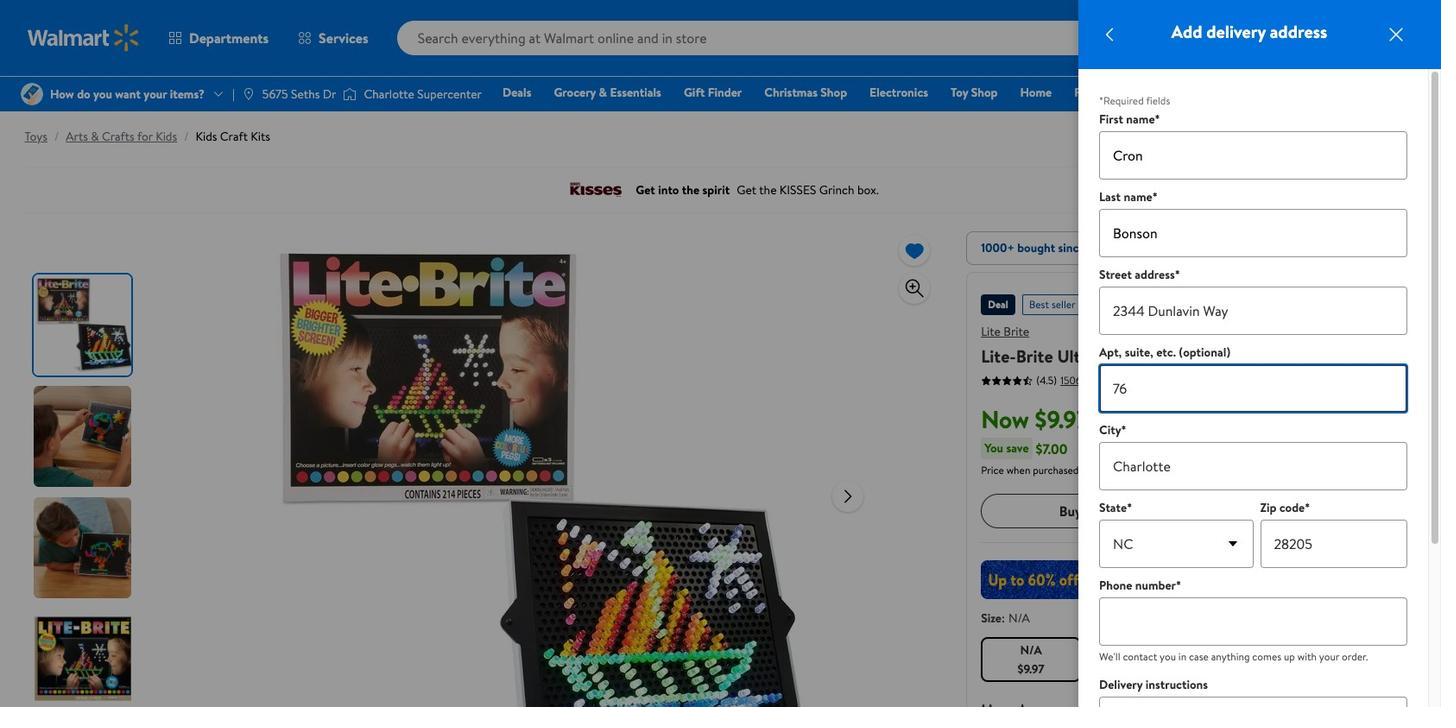 Task type: describe. For each thing, give the bounding box(es) containing it.
electronics
[[870, 84, 929, 101]]

code*
[[1280, 499, 1311, 517]]

comes
[[1253, 650, 1282, 664]]

gift for gift cards
[[1137, 84, 1159, 101]]

ad disclaimer and feedback image
[[1403, 178, 1417, 192]]

first
[[1100, 111, 1124, 128]]

anything
[[1212, 650, 1250, 664]]

deals
[[503, 84, 532, 101]]

(4.5) 1506 reviews
[[1037, 373, 1118, 388]]

address*
[[1135, 266, 1181, 283]]

1 kids from the left
[[156, 128, 177, 145]]

n/a inside the n/a $9.97
[[1021, 642, 1043, 659]]

contact
[[1123, 650, 1158, 664]]

City* text field
[[1100, 442, 1408, 491]]

lite
[[982, 323, 1001, 340]]

to
[[1293, 502, 1306, 521]]

classic
[[1128, 345, 1179, 368]]

christmas shop
[[765, 84, 848, 101]]

0 vertical spatial n/a
[[1009, 610, 1031, 627]]

arts
[[66, 128, 88, 145]]

gift finder
[[684, 84, 742, 101]]

we'll
[[1100, 650, 1121, 664]]

1506 reviews link
[[1058, 373, 1118, 387]]

buy now
[[1060, 502, 1110, 521]]

seller
[[1052, 297, 1076, 312]]

lite-brite ultimate classic - image 3 of 7 image
[[33, 498, 134, 599]]

0 vertical spatial brite
[[1004, 323, 1030, 340]]

city*
[[1100, 422, 1127, 439]]

order.
[[1342, 650, 1369, 664]]

up
[[1285, 650, 1296, 664]]

back image
[[1100, 24, 1120, 45]]

lite-brite ultimate classic - image 4 of 7 image
[[33, 609, 134, 708]]

$16.97
[[1096, 416, 1128, 433]]

etc.
[[1157, 344, 1177, 361]]

name* for last name*
[[1124, 188, 1158, 206]]

toys / arts & crafts for kids / kids craft kits
[[25, 128, 270, 145]]

$9.97 for now
[[1035, 403, 1089, 436]]

cart
[[1309, 502, 1333, 521]]

you
[[985, 440, 1004, 457]]

*required
[[1100, 93, 1144, 108]]

lite brite link
[[982, 323, 1030, 340]]

2 / from the left
[[184, 128, 189, 145]]

essentials
[[610, 84, 662, 101]]

lite-brite ultimate classic - image 2 of 7 image
[[33, 386, 134, 487]]

1 vertical spatial &
[[91, 128, 99, 145]]

28
[[1407, 18, 1418, 33]]

lite brite lite-brite ultimate classic
[[982, 323, 1179, 368]]

best
[[1030, 297, 1050, 312]]

add delivery address dialog
[[1079, 0, 1442, 708]]

add for add to cart
[[1265, 502, 1290, 521]]

price
[[982, 463, 1005, 478]]

reviews
[[1085, 373, 1118, 387]]

now
[[1085, 502, 1110, 521]]

now
[[982, 403, 1030, 436]]

Zip code* text field
[[1261, 520, 1408, 568]]

Walmart Site-Wide search field
[[397, 21, 1150, 55]]

number*
[[1136, 577, 1182, 594]]

street
[[1100, 266, 1132, 283]]

price when purchased online
[[982, 463, 1109, 478]]

1 / from the left
[[54, 128, 59, 145]]

name* for first name*
[[1127, 111, 1161, 128]]

size list
[[978, 634, 1406, 686]]

First name* text field
[[1100, 131, 1408, 180]]

fashion
[[1075, 84, 1115, 101]]

1 vertical spatial brite
[[1017, 345, 1054, 368]]

yesterday
[[1088, 239, 1139, 257]]

crafts
[[102, 128, 135, 145]]

toy
[[951, 84, 969, 101]]

craft
[[220, 128, 248, 145]]

electronics link
[[862, 83, 936, 102]]

add for add delivery address
[[1172, 20, 1203, 43]]

with
[[1298, 650, 1317, 664]]

n/a $9.97
[[1018, 642, 1045, 678]]

delivery instructions
[[1100, 676, 1209, 694]]

Delivery instructions text field
[[1100, 697, 1408, 708]]

purchased
[[1033, 463, 1079, 478]]

shop for toy shop
[[972, 84, 998, 101]]

grocery & essentials link
[[546, 83, 669, 102]]

when
[[1007, 463, 1031, 478]]

last name*
[[1100, 188, 1158, 206]]

gift cards link
[[1130, 83, 1200, 102]]

walmart image
[[28, 24, 140, 52]]

toy shop
[[951, 84, 998, 101]]

fashion link
[[1067, 83, 1123, 102]]

online
[[1082, 463, 1109, 478]]



Task type: locate. For each thing, give the bounding box(es) containing it.
1 horizontal spatial kids
[[196, 128, 217, 145]]

deal
[[988, 297, 1009, 312]]

buy now button
[[982, 494, 1189, 529]]

apt, suite, etc. (optional)
[[1100, 344, 1231, 361]]

we'll contact you in case anything comes up with your order.
[[1100, 650, 1369, 664]]

0 horizontal spatial shop
[[821, 84, 848, 101]]

finder
[[708, 84, 742, 101]]

&
[[599, 84, 607, 101], [91, 128, 99, 145]]

remove from favorites list, lite-brite ultimate classic image
[[905, 240, 925, 261]]

Apt, suite, etc. (optional) text field
[[1100, 365, 1408, 413]]

delivery
[[1207, 20, 1266, 43]]

$9.97 inside size list
[[1018, 661, 1045, 678]]

address
[[1271, 20, 1328, 43]]

shop for christmas shop
[[821, 84, 848, 101]]

lite-brite ultimate classic - image 1 of 7 image
[[33, 275, 134, 376]]

grocery
[[554, 84, 596, 101]]

bought
[[1018, 239, 1056, 257]]

delivery
[[1100, 676, 1143, 694]]

shop right "toy" at the top of the page
[[972, 84, 998, 101]]

case
[[1190, 650, 1209, 664]]

name* down *required fields on the top of page
[[1127, 111, 1161, 128]]

zip
[[1261, 499, 1277, 517]]

sponsored
[[1352, 178, 1400, 192]]

name* right last in the right top of the page
[[1124, 188, 1158, 206]]

phone
[[1100, 577, 1133, 594]]

0 vertical spatial $9.97
[[1035, 403, 1089, 436]]

$7.00
[[1036, 439, 1068, 458]]

instructions
[[1146, 676, 1209, 694]]

add to cart button
[[1195, 494, 1403, 529]]

add inside button
[[1265, 502, 1290, 521]]

size : n/a
[[982, 610, 1031, 627]]

& right arts
[[91, 128, 99, 145]]

gift cards
[[1137, 84, 1192, 101]]

1 horizontal spatial shop
[[972, 84, 998, 101]]

1 horizontal spatial gift
[[1137, 84, 1159, 101]]

1 vertical spatial name*
[[1124, 188, 1158, 206]]

$9.97
[[1035, 403, 1089, 436], [1018, 661, 1045, 678]]

n/a right :
[[1009, 610, 1031, 627]]

0 horizontal spatial &
[[91, 128, 99, 145]]

christmas shop link
[[757, 83, 855, 102]]

brite up (4.5)
[[1017, 345, 1054, 368]]

1000+
[[982, 239, 1015, 257]]

0 vertical spatial name*
[[1127, 111, 1161, 128]]

1 gift from the left
[[684, 84, 705, 101]]

1 horizontal spatial /
[[184, 128, 189, 145]]

grocery & essentials
[[554, 84, 662, 101]]

fields
[[1147, 93, 1171, 108]]

/ left arts
[[54, 128, 59, 145]]

kids craft kits link
[[196, 128, 270, 145]]

state*
[[1100, 499, 1133, 517]]

0 horizontal spatial add
[[1172, 20, 1203, 43]]

Phone number* telephone field
[[1100, 598, 1408, 646]]

deals link
[[495, 83, 539, 102]]

kids left craft in the left top of the page
[[196, 128, 217, 145]]

n/a down size : n/a
[[1021, 642, 1043, 659]]

first name*
[[1100, 111, 1161, 128]]

for
[[137, 128, 153, 145]]

Search search field
[[397, 21, 1150, 55]]

2 gift from the left
[[1137, 84, 1159, 101]]

zoom image modal image
[[905, 278, 925, 299]]

Street address* text field
[[1100, 287, 1408, 335]]

home
[[1021, 84, 1052, 101]]

shop
[[821, 84, 848, 101], [972, 84, 998, 101]]

size
[[982, 610, 1002, 627]]

home link
[[1013, 83, 1060, 102]]

apt,
[[1100, 344, 1123, 361]]

next media item image
[[838, 486, 859, 507]]

1 horizontal spatial &
[[599, 84, 607, 101]]

1506
[[1061, 373, 1082, 387]]

toys
[[25, 128, 47, 145]]

your
[[1320, 650, 1340, 664]]

suite,
[[1125, 344, 1154, 361]]

kids right for on the top of page
[[156, 128, 177, 145]]

buy
[[1060, 502, 1082, 521]]

1 vertical spatial $9.97
[[1018, 661, 1045, 678]]

/
[[54, 128, 59, 145], [184, 128, 189, 145]]

Last name* text field
[[1100, 209, 1408, 257]]

gift finder link
[[676, 83, 750, 102]]

kids
[[156, 128, 177, 145], [196, 128, 217, 145]]

now $9.97 $16.97 you save $7.00
[[982, 403, 1128, 458]]

0 horizontal spatial kids
[[156, 128, 177, 145]]

last
[[1100, 188, 1121, 206]]

& right grocery
[[599, 84, 607, 101]]

toy shop link
[[943, 83, 1006, 102]]

$9.97 inside now $9.97 $16.97 you save $7.00
[[1035, 403, 1089, 436]]

lite-
[[982, 345, 1017, 368]]

0 vertical spatial &
[[599, 84, 607, 101]]

0 vertical spatial add
[[1172, 20, 1203, 43]]

gift for gift finder
[[684, 84, 705, 101]]

add delivery address
[[1172, 20, 1328, 43]]

legal information image
[[1113, 463, 1126, 477]]

save
[[1007, 440, 1029, 457]]

gift
[[684, 84, 705, 101], [1137, 84, 1159, 101]]

you
[[1160, 650, 1177, 664]]

best seller
[[1030, 297, 1076, 312]]

cards
[[1161, 84, 1192, 101]]

0 horizontal spatial gift
[[684, 84, 705, 101]]

$9.97 down size : n/a
[[1018, 661, 1045, 678]]

brite right lite
[[1004, 323, 1030, 340]]

1 shop from the left
[[821, 84, 848, 101]]

1 horizontal spatial add
[[1265, 502, 1290, 521]]

since
[[1059, 239, 1086, 257]]

close panel image
[[1387, 24, 1407, 45]]

in
[[1179, 650, 1187, 664]]

zip code*
[[1261, 499, 1311, 517]]

(4.5)
[[1037, 373, 1058, 388]]

$9.97 for n/a
[[1018, 661, 1045, 678]]

$9.97 up the $7.00 at the right bottom of the page
[[1035, 403, 1089, 436]]

phone number*
[[1100, 577, 1182, 594]]

(optional)
[[1180, 344, 1231, 361]]

christmas
[[765, 84, 818, 101]]

2 kids from the left
[[196, 128, 217, 145]]

kits
[[251, 128, 270, 145]]

:
[[1002, 610, 1006, 627]]

toys link
[[25, 128, 47, 145]]

add to cart
[[1265, 502, 1333, 521]]

add inside dialog
[[1172, 20, 1203, 43]]

up to sixty percent off deals. shop now. image
[[982, 561, 1403, 600]]

/ right for on the top of page
[[184, 128, 189, 145]]

*required fields
[[1100, 93, 1171, 108]]

2 shop from the left
[[972, 84, 998, 101]]

0 horizontal spatial /
[[54, 128, 59, 145]]

arts & crafts for kids link
[[66, 128, 177, 145]]

1 vertical spatial add
[[1265, 502, 1290, 521]]

shop right "christmas"
[[821, 84, 848, 101]]

1 vertical spatial n/a
[[1021, 642, 1043, 659]]

ultimate
[[1058, 345, 1124, 368]]

n/a
[[1009, 610, 1031, 627], [1021, 642, 1043, 659]]



Task type: vqa. For each thing, say whether or not it's contained in the screenshot.
the Phone
yes



